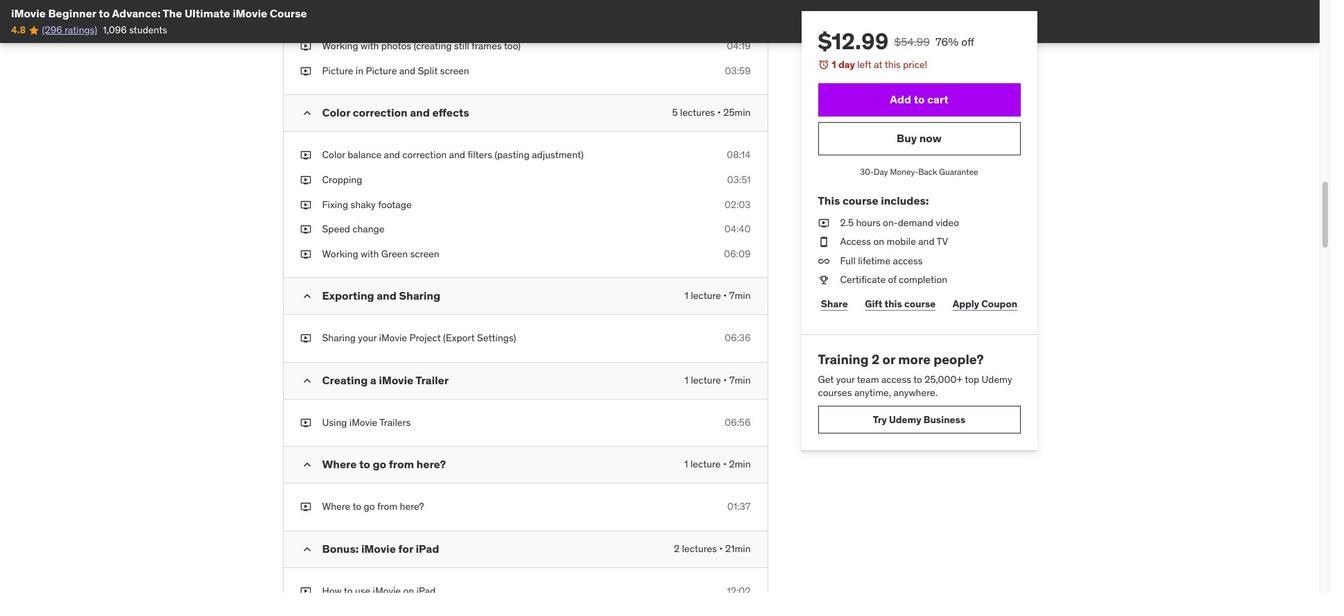 Task type: locate. For each thing, give the bounding box(es) containing it.
1 vertical spatial color
[[322, 149, 345, 161]]

small image
[[300, 290, 314, 303]]

0 vertical spatial here?
[[417, 458, 446, 471]]

1 horizontal spatial 2
[[872, 351, 880, 368]]

7min for exporting and sharing
[[730, 290, 751, 302]]

2min
[[729, 458, 751, 471]]

where to go from here? up bonus: imovie for ipad
[[322, 501, 424, 513]]

and
[[399, 64, 416, 77], [410, 106, 430, 120], [384, 149, 400, 161], [449, 149, 465, 161], [919, 235, 935, 248], [377, 289, 397, 303]]

• left 25min in the top of the page
[[718, 106, 721, 119]]

• for trailer
[[724, 374, 727, 386]]

lectures left "21min"
[[682, 543, 717, 555]]

1 horizontal spatial udemy
[[982, 373, 1013, 386]]

your up courses
[[837, 373, 855, 386]]

gift this course link
[[862, 290, 939, 318]]

top
[[965, 373, 980, 386]]

lectures for color correction and effects
[[680, 106, 715, 119]]

correction down picture in picture and split screen
[[353, 106, 408, 120]]

5 lectures • 25min
[[673, 106, 751, 119]]

back
[[919, 166, 938, 177]]

where
[[322, 458, 357, 471], [322, 501, 351, 513]]

2 with from the top
[[361, 247, 379, 260]]

picture right "in"
[[366, 64, 397, 77]]

5 xsmall image from the top
[[300, 247, 311, 261]]

working
[[322, 40, 358, 52], [322, 247, 358, 260]]

1 horizontal spatial sharing
[[399, 289, 441, 303]]

with for green
[[361, 247, 379, 260]]

0 horizontal spatial your
[[358, 332, 377, 344]]

1 horizontal spatial your
[[837, 373, 855, 386]]

off
[[962, 35, 975, 49]]

• left "21min"
[[720, 543, 723, 555]]

2 lectures • 21min
[[674, 543, 751, 555]]

udemy right try on the bottom of page
[[889, 413, 922, 426]]

2 1 lecture • 7min from the top
[[685, 374, 751, 386]]

go up bonus: imovie for ipad
[[364, 501, 375, 513]]

2 left "21min"
[[674, 543, 680, 555]]

1 horizontal spatial picture
[[366, 64, 397, 77]]

lectures
[[680, 106, 715, 119], [682, 543, 717, 555]]

small image for color
[[300, 106, 314, 120]]

and left effects
[[410, 106, 430, 120]]

with left 'photos'
[[361, 40, 379, 52]]

1 vertical spatial where to go from here?
[[322, 501, 424, 513]]

1 1 lecture • 7min from the top
[[685, 290, 751, 302]]

access
[[893, 254, 923, 267], [882, 373, 912, 386]]

small image
[[300, 106, 314, 120], [300, 374, 314, 388], [300, 458, 314, 472], [300, 543, 314, 557]]

2 working from the top
[[322, 247, 358, 260]]

your up a
[[358, 332, 377, 344]]

cart
[[928, 92, 949, 106]]

1 7min from the top
[[730, 290, 751, 302]]

• left 2min
[[723, 458, 727, 471]]

0 horizontal spatial sharing
[[322, 332, 356, 344]]

using imovie trailers
[[322, 416, 411, 429]]

color up cropping
[[322, 149, 345, 161]]

picture left "in"
[[322, 64, 353, 77]]

7min for creating a imovie trailer
[[730, 374, 751, 386]]

• for effects
[[718, 106, 721, 119]]

0 vertical spatial where to go from here?
[[322, 458, 446, 471]]

0 vertical spatial color
[[322, 106, 350, 120]]

access
[[841, 235, 872, 248]]

working with photos (creating still frames too)
[[322, 40, 521, 52]]

with down change at top left
[[361, 247, 379, 260]]

imovie left "project"
[[379, 332, 407, 344]]

lecture for trailer
[[691, 374, 721, 386]]

1 working from the top
[[322, 40, 358, 52]]

anywhere.
[[894, 387, 938, 399]]

0 horizontal spatial course
[[843, 194, 879, 208]]

at
[[874, 58, 883, 71]]

xsmall image for using imovie trailers
[[300, 416, 311, 430]]

1 vertical spatial with
[[361, 247, 379, 260]]

where to go from here? down trailers
[[322, 458, 446, 471]]

small image for creating
[[300, 374, 314, 388]]

on
[[874, 235, 885, 248]]

0 vertical spatial access
[[893, 254, 923, 267]]

alarm image
[[818, 59, 829, 70]]

buy now button
[[818, 122, 1021, 155]]

1 vertical spatial 2
[[674, 543, 680, 555]]

your
[[358, 332, 377, 344], [837, 373, 855, 386]]

7min down 06:09
[[730, 290, 751, 302]]

fixing shaky footage
[[322, 198, 412, 211]]

1 vertical spatial 1 lecture • 7min
[[685, 374, 751, 386]]

0 horizontal spatial picture
[[322, 64, 353, 77]]

money-
[[891, 166, 919, 177]]

1 vertical spatial your
[[837, 373, 855, 386]]

0 vertical spatial this
[[885, 58, 901, 71]]

0 vertical spatial 2
[[872, 351, 880, 368]]

speed
[[322, 223, 350, 235]]

lectures right 5
[[680, 106, 715, 119]]

2 vertical spatial lecture
[[691, 458, 721, 471]]

03:59
[[725, 64, 751, 77]]

go down using imovie trailers
[[373, 458, 387, 471]]

apply coupon button
[[950, 290, 1021, 318]]

1 lecture • 7min down the "06:36"
[[685, 374, 751, 386]]

and left filters
[[449, 149, 465, 161]]

sharing up "sharing your imovie project (export settings)"
[[399, 289, 441, 303]]

2 where to go from here? from the top
[[322, 501, 424, 513]]

access down mobile at the top right of page
[[893, 254, 923, 267]]

1 where to go from here? from the top
[[322, 458, 446, 471]]

02:03
[[725, 198, 751, 211]]

08:14
[[727, 149, 751, 161]]

0 vertical spatial lectures
[[680, 106, 715, 119]]

0 vertical spatial with
[[361, 40, 379, 52]]

2 left "or"
[[872, 351, 880, 368]]

where up bonus:
[[322, 501, 351, 513]]

picture
[[322, 64, 353, 77], [366, 64, 397, 77]]

and right balance
[[384, 149, 400, 161]]

1 for creating a imovie trailer
[[685, 374, 689, 386]]

0 vertical spatial 7min
[[730, 290, 751, 302]]

small image for where
[[300, 458, 314, 472]]

mobile
[[887, 235, 916, 248]]

training
[[818, 351, 869, 368]]

4 xsmall image from the top
[[300, 198, 311, 212]]

your inside training 2 or more people? get your team access to 25,000+ top udemy courses anytime, anywhere.
[[837, 373, 855, 386]]

2 xsmall image from the top
[[300, 40, 311, 53]]

0 vertical spatial sharing
[[399, 289, 441, 303]]

1,096
[[103, 24, 127, 36]]

0 vertical spatial 1 lecture • 7min
[[685, 290, 751, 302]]

to inside 'button'
[[914, 92, 925, 106]]

0 vertical spatial go
[[373, 458, 387, 471]]

imovie left course
[[233, 6, 267, 20]]

this right gift
[[885, 297, 903, 310]]

course
[[843, 194, 879, 208], [905, 297, 936, 310]]

share button
[[818, 290, 851, 318]]

3 small image from the top
[[300, 458, 314, 472]]

7min down the "06:36"
[[730, 374, 751, 386]]

0 vertical spatial course
[[843, 194, 879, 208]]

access down "or"
[[882, 373, 912, 386]]

fixing
[[322, 198, 348, 211]]

bonus: imovie for ipad
[[322, 542, 439, 556]]

0 horizontal spatial screen
[[410, 247, 440, 260]]

project
[[410, 332, 441, 344]]

add
[[890, 92, 912, 106]]

correction down effects
[[403, 149, 447, 161]]

1 vertical spatial udemy
[[889, 413, 922, 426]]

1 horizontal spatial screen
[[440, 64, 470, 77]]

screen down still
[[440, 64, 470, 77]]

adjustment)
[[532, 149, 584, 161]]

2 inside training 2 or more people? get your team access to 25,000+ top udemy courses anytime, anywhere.
[[872, 351, 880, 368]]

lectures for bonus: imovie for ipad
[[682, 543, 717, 555]]

training 2 or more people? get your team access to 25,000+ top udemy courses anytime, anywhere.
[[818, 351, 1013, 399]]

2 where from the top
[[322, 501, 351, 513]]

xsmall image
[[300, 149, 311, 162], [300, 173, 311, 187], [818, 216, 829, 230], [300, 223, 311, 236], [818, 235, 829, 249], [818, 254, 829, 268], [818, 274, 829, 287], [300, 332, 311, 345], [300, 501, 311, 514], [300, 585, 311, 593]]

and left tv
[[919, 235, 935, 248]]

1 small image from the top
[[300, 106, 314, 120]]

1 vertical spatial course
[[905, 297, 936, 310]]

students
[[129, 24, 167, 36]]

0 vertical spatial lecture
[[691, 290, 721, 302]]

2 small image from the top
[[300, 374, 314, 388]]

1 lecture • 7min down 06:09
[[685, 290, 751, 302]]

imovie
[[11, 6, 46, 20], [233, 6, 267, 20], [379, 332, 407, 344], [379, 373, 414, 387], [350, 416, 378, 429], [361, 542, 396, 556]]

1 vertical spatial working
[[322, 247, 358, 260]]

udemy
[[982, 373, 1013, 386], [889, 413, 922, 426]]

working up "in"
[[322, 40, 358, 52]]

apply coupon
[[953, 297, 1018, 310]]

0 vertical spatial working
[[322, 40, 358, 52]]

2.5
[[841, 216, 854, 229]]

5
[[673, 106, 678, 119]]

color
[[322, 106, 350, 120], [322, 149, 345, 161]]

xsmall image for picture in picture and split screen
[[300, 64, 311, 78]]

frames
[[472, 40, 502, 52]]

1 vertical spatial here?
[[400, 501, 424, 513]]

udemy right the top
[[982, 373, 1013, 386]]

2 7min from the top
[[730, 374, 751, 386]]

the
[[163, 6, 182, 20]]

1 vertical spatial where
[[322, 501, 351, 513]]

imovie beginner to advance: the ultimate imovie course
[[11, 6, 307, 20]]

1 color from the top
[[322, 106, 350, 120]]

1 vertical spatial lecture
[[691, 374, 721, 386]]

1 vertical spatial access
[[882, 373, 912, 386]]

try
[[873, 413, 887, 426]]

0 vertical spatial where
[[322, 458, 357, 471]]

1 this from the top
[[885, 58, 901, 71]]

this right the at
[[885, 58, 901, 71]]

xsmall image
[[300, 15, 311, 29], [300, 40, 311, 53], [300, 64, 311, 78], [300, 198, 311, 212], [300, 247, 311, 261], [300, 416, 311, 430]]

screen right green
[[410, 247, 440, 260]]

2
[[872, 351, 880, 368], [674, 543, 680, 555]]

06:09
[[724, 247, 751, 260]]

course down completion
[[905, 297, 936, 310]]

this
[[818, 194, 840, 208]]

from up bonus: imovie for ipad
[[377, 501, 398, 513]]

$12.99
[[818, 27, 889, 56]]

xsmall image for fixing shaky footage
[[300, 198, 311, 212]]

working down speed
[[322, 247, 358, 260]]

course up hours
[[843, 194, 879, 208]]

from down trailers
[[389, 458, 414, 471]]

to
[[99, 6, 110, 20], [914, 92, 925, 106], [914, 373, 923, 386], [359, 458, 370, 471], [353, 501, 362, 513]]

sharing your imovie project (export settings)
[[322, 332, 516, 344]]

to left cart
[[914, 92, 925, 106]]

using
[[322, 416, 347, 429]]

sharing
[[399, 289, 441, 303], [322, 332, 356, 344]]

1 vertical spatial lectures
[[682, 543, 717, 555]]

sharing up creating
[[322, 332, 356, 344]]

includes:
[[881, 194, 929, 208]]

4 small image from the top
[[300, 543, 314, 557]]

course
[[270, 6, 307, 20]]

to up anywhere. at bottom
[[914, 373, 923, 386]]

1 lecture • 7min for exporting and sharing
[[685, 290, 751, 302]]

• down the "06:36"
[[724, 374, 727, 386]]

3 xsmall image from the top
[[300, 64, 311, 78]]

1 lecture • 7min for creating a imovie trailer
[[685, 374, 751, 386]]

1 vertical spatial from
[[377, 501, 398, 513]]

udemy inside training 2 or more people? get your team access to 25,000+ top udemy courses anytime, anywhere.
[[982, 373, 1013, 386]]

0 vertical spatial udemy
[[982, 373, 1013, 386]]

to up bonus:
[[353, 501, 362, 513]]

color balance and correction and filters (pasting adjustment)
[[322, 149, 584, 161]]

2 this from the top
[[885, 297, 903, 310]]

ratings)
[[65, 24, 97, 36]]

picture in picture and split screen
[[322, 64, 470, 77]]

color up balance
[[322, 106, 350, 120]]

1 horizontal spatial course
[[905, 297, 936, 310]]

1 vertical spatial 7min
[[730, 374, 751, 386]]

6 xsmall image from the top
[[300, 416, 311, 430]]

where down using
[[322, 458, 357, 471]]

1 vertical spatial this
[[885, 297, 903, 310]]

(296 ratings)
[[42, 24, 97, 36]]

2 color from the top
[[322, 149, 345, 161]]

with
[[361, 40, 379, 52], [361, 247, 379, 260]]

green
[[381, 247, 408, 260]]

1 with from the top
[[361, 40, 379, 52]]



Task type: describe. For each thing, give the bounding box(es) containing it.
06:56
[[725, 416, 751, 429]]

(export
[[443, 332, 475, 344]]

more
[[899, 351, 931, 368]]

imovie up 4.8
[[11, 6, 46, 20]]

03:51
[[728, 173, 751, 186]]

a
[[370, 373, 377, 387]]

demand
[[898, 216, 934, 229]]

01:37
[[728, 501, 751, 513]]

team
[[857, 373, 879, 386]]

advance:
[[112, 6, 161, 20]]

try udemy business
[[873, 413, 966, 426]]

working for working with green screen
[[322, 247, 358, 260]]

imovie right using
[[350, 416, 378, 429]]

76%
[[936, 35, 959, 49]]

to down using imovie trailers
[[359, 458, 370, 471]]

people?
[[934, 351, 984, 368]]

courses
[[818, 387, 852, 399]]

1 picture from the left
[[322, 64, 353, 77]]

add to cart
[[890, 92, 949, 106]]

• for ipad
[[720, 543, 723, 555]]

add to cart button
[[818, 83, 1021, 116]]

imovie right a
[[379, 373, 414, 387]]

2 picture from the left
[[366, 64, 397, 77]]

now
[[920, 131, 942, 145]]

(pasting
[[495, 149, 530, 161]]

and left split
[[399, 64, 416, 77]]

speed change
[[322, 223, 385, 235]]

$12.99 $54.99 76% off
[[818, 27, 975, 56]]

effects
[[433, 106, 469, 120]]

working for working with photos (creating still frames too)
[[322, 40, 358, 52]]

buy
[[897, 131, 917, 145]]

1 xsmall image from the top
[[300, 15, 311, 29]]

gift this course
[[865, 297, 936, 310]]

1,096 students
[[103, 24, 167, 36]]

business
[[924, 413, 966, 426]]

to up 1,096
[[99, 6, 110, 20]]

photos
[[381, 40, 412, 52]]

this course includes:
[[818, 194, 929, 208]]

guarantee
[[940, 166, 979, 177]]

split
[[418, 64, 438, 77]]

1 for where to go from here?
[[685, 458, 689, 471]]

hours
[[857, 216, 881, 229]]

completion
[[899, 274, 948, 286]]

• down 06:09
[[724, 290, 727, 302]]

imovie left for
[[361, 542, 396, 556]]

creating
[[322, 373, 368, 387]]

trailers
[[380, 416, 411, 429]]

30-
[[861, 166, 874, 177]]

0 horizontal spatial udemy
[[889, 413, 922, 426]]

day
[[839, 58, 855, 71]]

30-day money-back guarantee
[[861, 166, 979, 177]]

0 vertical spatial correction
[[353, 106, 408, 120]]

tv
[[937, 235, 949, 248]]

color for color balance and correction and filters (pasting adjustment)
[[322, 149, 345, 161]]

video
[[936, 216, 960, 229]]

04:40
[[725, 223, 751, 235]]

filters
[[468, 149, 493, 161]]

xsmall image for working with green screen
[[300, 247, 311, 261]]

xsmall image for working with photos (creating still frames too)
[[300, 40, 311, 53]]

0 vertical spatial from
[[389, 458, 414, 471]]

trailer
[[416, 373, 449, 387]]

access inside training 2 or more people? get your team access to 25,000+ top udemy courses anytime, anywhere.
[[882, 373, 912, 386]]

0 horizontal spatial 2
[[674, 543, 680, 555]]

lecture for from
[[691, 458, 721, 471]]

on-
[[883, 216, 898, 229]]

balance
[[348, 149, 382, 161]]

1 for exporting and sharing
[[685, 290, 689, 302]]

0 vertical spatial screen
[[440, 64, 470, 77]]

change
[[353, 223, 385, 235]]

share
[[821, 297, 848, 310]]

cropping
[[322, 173, 362, 186]]

21min
[[726, 543, 751, 555]]

with for photos
[[361, 40, 379, 52]]

small image for bonus:
[[300, 543, 314, 557]]

full
[[841, 254, 856, 267]]

in
[[356, 64, 364, 77]]

1 lecture • 2min
[[685, 458, 751, 471]]

• for from
[[723, 458, 727, 471]]

1 where from the top
[[322, 458, 357, 471]]

color for color correction and effects
[[322, 106, 350, 120]]

or
[[883, 351, 896, 368]]

exporting
[[322, 289, 374, 303]]

color correction and effects
[[322, 106, 469, 120]]

25min
[[724, 106, 751, 119]]

settings)
[[477, 332, 516, 344]]

apply
[[953, 297, 980, 310]]

lifetime
[[858, 254, 891, 267]]

ipad
[[416, 542, 439, 556]]

ultimate
[[185, 6, 230, 20]]

2.5 hours on-demand video
[[841, 216, 960, 229]]

$54.99
[[895, 35, 930, 49]]

certificate
[[841, 274, 886, 286]]

to inside training 2 or more people? get your team access to 25,000+ top udemy courses anytime, anywhere.
[[914, 373, 923, 386]]

1 vertical spatial screen
[[410, 247, 440, 260]]

1 vertical spatial sharing
[[322, 332, 356, 344]]

bonus:
[[322, 542, 359, 556]]

get
[[818, 373, 834, 386]]

day
[[874, 166, 889, 177]]

still
[[454, 40, 470, 52]]

anytime,
[[855, 387, 892, 399]]

04:19
[[727, 40, 751, 52]]

1 vertical spatial correction
[[403, 149, 447, 161]]

full lifetime access
[[841, 254, 923, 267]]

for
[[399, 542, 413, 556]]

and right exporting
[[377, 289, 397, 303]]

(296
[[42, 24, 62, 36]]

of
[[888, 274, 897, 286]]

1 vertical spatial go
[[364, 501, 375, 513]]

4.8
[[11, 24, 26, 36]]

exporting and sharing
[[322, 289, 441, 303]]

0 vertical spatial your
[[358, 332, 377, 344]]

coupon
[[982, 297, 1018, 310]]



Task type: vqa. For each thing, say whether or not it's contained in the screenshot.
the topmost WORKING
yes



